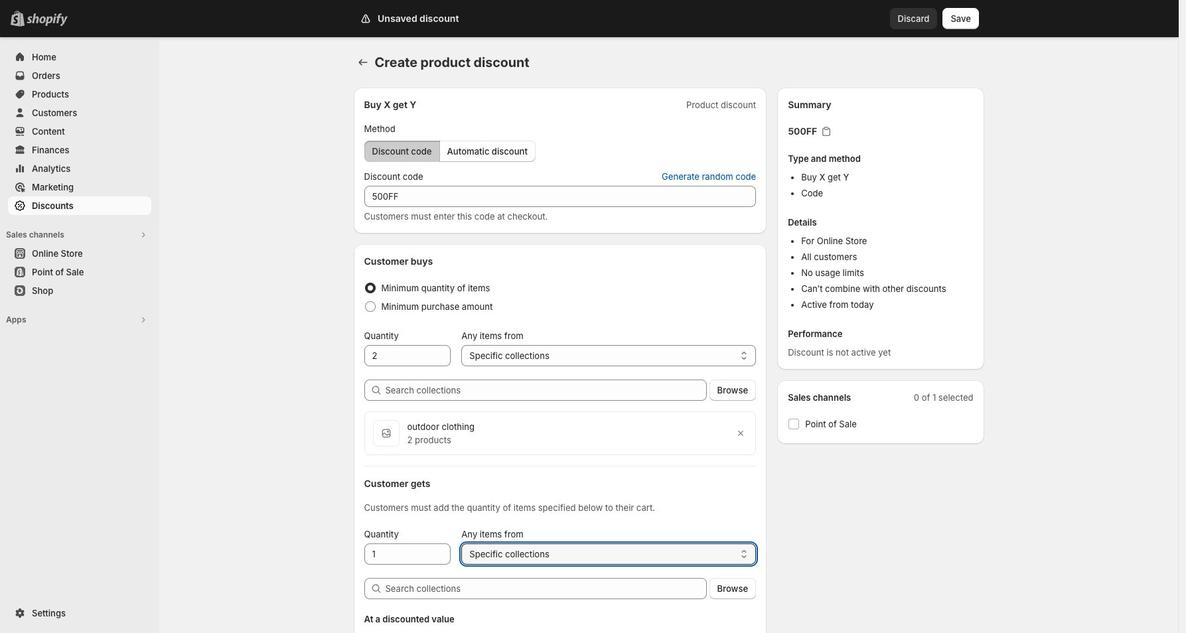 Task type: vqa. For each thing, say whether or not it's contained in the screenshot.
'My Store' ICON
no



Task type: locate. For each thing, give the bounding box(es) containing it.
None text field
[[364, 186, 756, 207], [364, 345, 451, 367], [364, 186, 756, 207], [364, 345, 451, 367]]

None text field
[[364, 544, 451, 565]]

Search collections text field
[[385, 380, 707, 401]]



Task type: describe. For each thing, give the bounding box(es) containing it.
Search collections text field
[[385, 578, 707, 600]]

shopify image
[[27, 13, 68, 27]]



